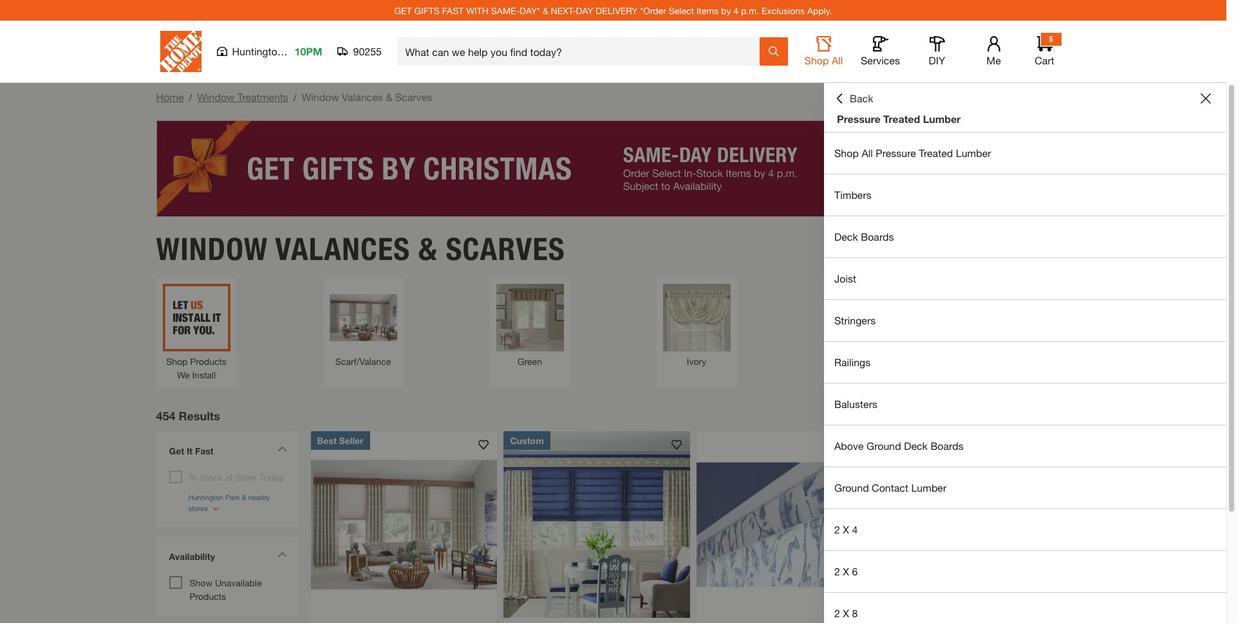 Task type: vqa. For each thing, say whether or not it's contained in the screenshot.
left Save
no



Task type: locate. For each thing, give the bounding box(es) containing it.
0 vertical spatial boards
[[861, 230, 894, 243]]

1 vertical spatial treated
[[919, 147, 953, 159]]

0 horizontal spatial 4
[[733, 5, 739, 16]]

&
[[543, 5, 548, 16], [386, 91, 392, 103], [418, 230, 438, 268]]

the home depot logo image
[[160, 31, 201, 72]]

6
[[852, 565, 858, 577]]

3 x from the top
[[843, 607, 849, 619]]

all inside button
[[832, 54, 843, 66]]

contour valance only image
[[697, 431, 884, 618]]

1 horizontal spatial &
[[418, 230, 438, 268]]

shop all pressure treated lumber link
[[824, 133, 1226, 174]]

ground right the "above"
[[867, 440, 901, 452]]

treated down "pressure treated lumber"
[[919, 147, 953, 159]]

0 horizontal spatial shop
[[166, 356, 188, 367]]

/ right treatments
[[293, 92, 296, 103]]

x left 8
[[843, 607, 849, 619]]

1 horizontal spatial deck
[[904, 440, 928, 452]]

window
[[197, 91, 234, 103], [302, 91, 339, 103], [156, 230, 268, 268]]

ivory image
[[663, 284, 730, 351]]

scarves
[[395, 91, 432, 103], [446, 230, 565, 268]]

products
[[190, 356, 226, 367], [190, 591, 226, 602]]

90255 button
[[338, 45, 382, 58]]

get
[[169, 445, 184, 456]]

all for shop all
[[832, 54, 843, 66]]

install
[[192, 369, 216, 380]]

valances
[[342, 91, 383, 103], [275, 230, 410, 268]]

get
[[394, 5, 412, 16]]

2 x from the top
[[843, 565, 849, 577]]

deck
[[834, 230, 858, 243], [904, 440, 928, 452]]

0 vertical spatial home
[[156, 91, 184, 103]]

park
[[286, 45, 307, 57]]

x left 6
[[843, 565, 849, 577]]

2 for 2 x 6
[[834, 565, 840, 577]]

3 2 from the top
[[834, 607, 840, 619]]

in stock at store today
[[190, 472, 284, 483]]

1 2 from the top
[[834, 523, 840, 536]]

2 2 from the top
[[834, 565, 840, 577]]

we
[[177, 369, 190, 380]]

2
[[834, 523, 840, 536], [834, 565, 840, 577], [834, 607, 840, 619]]

ground contact lumber
[[834, 482, 947, 494]]

0 vertical spatial ground
[[867, 440, 901, 452]]

1 vertical spatial shop
[[834, 147, 859, 159]]

home / window treatments / window valances & scarves
[[156, 91, 432, 103]]

custom
[[510, 435, 544, 446]]

timbers
[[834, 189, 872, 201]]

0 vertical spatial lumber
[[923, 113, 961, 125]]

treated up 'shop all pressure treated lumber'
[[883, 113, 920, 125]]

ground left contact
[[834, 482, 869, 494]]

deck inside deck boards link
[[834, 230, 858, 243]]

0 vertical spatial &
[[543, 5, 548, 16]]

pressure down back
[[837, 113, 880, 125]]

0 vertical spatial scarves
[[395, 91, 432, 103]]

1 vertical spatial home
[[1146, 417, 1167, 426]]

with
[[1124, 417, 1138, 426]]

home right 'a'
[[1146, 417, 1167, 426]]

x for 8
[[843, 607, 849, 619]]

1 vertical spatial ground
[[834, 482, 869, 494]]

1 vertical spatial all
[[862, 147, 873, 159]]

1 x from the top
[[843, 523, 849, 536]]

1 vertical spatial deck
[[904, 440, 928, 452]]

shop up we
[[166, 356, 188, 367]]

2 for 2 x 4
[[834, 523, 840, 536]]

0 horizontal spatial all
[[832, 54, 843, 66]]

0 vertical spatial shop
[[804, 54, 829, 66]]

show unavailable products
[[190, 577, 262, 602]]

0 horizontal spatial scarves
[[395, 91, 432, 103]]

back button
[[834, 92, 873, 105]]

0 vertical spatial pressure
[[837, 113, 880, 125]]

0 vertical spatial deck
[[834, 230, 858, 243]]

wood cornice image
[[311, 431, 497, 618]]

1 horizontal spatial 4
[[852, 523, 858, 536]]

window valances & scarves
[[156, 230, 565, 268]]

What can we help you find today? search field
[[405, 38, 759, 65]]

1 vertical spatial 2
[[834, 565, 840, 577]]

green link
[[496, 284, 564, 368]]

all
[[832, 54, 843, 66], [862, 147, 873, 159]]

1 horizontal spatial scarves
[[446, 230, 565, 268]]

4 up 6
[[852, 523, 858, 536]]

best seller
[[317, 435, 363, 446]]

products down show
[[190, 591, 226, 602]]

ivory link
[[663, 284, 730, 368]]

delivery
[[596, 5, 638, 16]]

x up 2 x 6
[[843, 523, 849, 536]]

1 vertical spatial boards
[[931, 440, 964, 452]]

above ground deck boards link
[[824, 426, 1226, 467]]

0 vertical spatial treated
[[883, 113, 920, 125]]

2 horizontal spatial shop
[[834, 147, 859, 159]]

huntington
[[232, 45, 283, 57]]

green image
[[496, 284, 564, 351]]

1 horizontal spatial shop
[[804, 54, 829, 66]]

*order
[[640, 5, 666, 16]]

0 vertical spatial x
[[843, 523, 849, 536]]

2 up 2 x 6
[[834, 523, 840, 536]]

colored
[[859, 356, 891, 367]]

1 vertical spatial products
[[190, 591, 226, 602]]

1 vertical spatial x
[[843, 565, 849, 577]]

1 horizontal spatial /
[[293, 92, 296, 103]]

scarf/valance image
[[329, 284, 397, 351]]

2 left 8
[[834, 607, 840, 619]]

1 vertical spatial valances
[[275, 230, 410, 268]]

1 vertical spatial &
[[386, 91, 392, 103]]

me button
[[973, 36, 1014, 67]]

ground
[[867, 440, 901, 452], [834, 482, 869, 494]]

home down the home depot logo on the top left of page
[[156, 91, 184, 103]]

depot
[[1169, 417, 1190, 426]]

treated inside shop all pressure treated lumber link
[[919, 147, 953, 159]]

shop down apply.
[[804, 54, 829, 66]]

/ right home link
[[189, 92, 192, 103]]

products up install
[[190, 356, 226, 367]]

0 horizontal spatial &
[[386, 91, 392, 103]]

shop
[[804, 54, 829, 66], [834, 147, 859, 159], [166, 356, 188, 367]]

menu
[[824, 133, 1226, 623]]

2 x 4
[[834, 523, 858, 536]]

at
[[225, 472, 233, 483]]

get gifts fast with same-day* & next-day delivery *order select items by 4 p.m. exclusions apply.
[[394, 5, 832, 16]]

2 vertical spatial shop
[[166, 356, 188, 367]]

shop inside shop products we install
[[166, 356, 188, 367]]

scarf/valance
[[335, 356, 391, 367]]

show
[[190, 577, 212, 588]]

it
[[187, 445, 193, 456]]

lumber
[[923, 113, 961, 125], [956, 147, 991, 159], [911, 482, 947, 494]]

balusters
[[834, 398, 877, 410]]

all up the back button
[[832, 54, 843, 66]]

above
[[834, 440, 864, 452]]

2 vertical spatial x
[[843, 607, 849, 619]]

lumber for ground contact lumber
[[911, 482, 947, 494]]

unavailable
[[215, 577, 262, 588]]

shop products we install image
[[163, 284, 230, 351]]

all for shop all pressure treated lumber
[[862, 147, 873, 159]]

ivory
[[687, 356, 706, 367]]

deck up the ground contact lumber
[[904, 440, 928, 452]]

all up timbers
[[862, 147, 873, 159]]

2 vertical spatial 2
[[834, 607, 840, 619]]

best
[[317, 435, 337, 446]]

cart 5
[[1035, 34, 1054, 66]]

0 vertical spatial 2
[[834, 523, 840, 536]]

deck boards
[[834, 230, 894, 243]]

0 vertical spatial 4
[[733, 5, 739, 16]]

get it fast
[[169, 445, 214, 456]]

2 x 8
[[834, 607, 858, 619]]

4 right by
[[733, 5, 739, 16]]

1 vertical spatial 4
[[852, 523, 858, 536]]

1 / from the left
[[189, 92, 192, 103]]

2 vertical spatial lumber
[[911, 482, 947, 494]]

1 vertical spatial scarves
[[446, 230, 565, 268]]

shop all
[[804, 54, 843, 66]]

shop up timbers
[[834, 147, 859, 159]]

2 for 2 x 8
[[834, 607, 840, 619]]

shop inside button
[[804, 54, 829, 66]]

0 horizontal spatial deck
[[834, 230, 858, 243]]

menu containing shop all pressure treated lumber
[[824, 133, 1226, 623]]

chat with a home depot expert.
[[1105, 417, 1215, 426]]

deck up joist
[[834, 230, 858, 243]]

0 horizontal spatial /
[[189, 92, 192, 103]]

seller
[[339, 435, 363, 446]]

deck inside above ground deck boards link
[[904, 440, 928, 452]]

90255
[[353, 45, 382, 57]]

multi colored image
[[830, 284, 897, 351]]

in
[[190, 472, 197, 483]]

1 horizontal spatial all
[[862, 147, 873, 159]]

0 vertical spatial all
[[832, 54, 843, 66]]

0 vertical spatial products
[[190, 356, 226, 367]]

products inside shop products we install
[[190, 356, 226, 367]]

treatments
[[237, 91, 288, 103]]

pressure down "pressure treated lumber"
[[876, 147, 916, 159]]

2 left 6
[[834, 565, 840, 577]]

1 vertical spatial lumber
[[956, 147, 991, 159]]

shop all button
[[803, 36, 844, 67]]



Task type: describe. For each thing, give the bounding box(es) containing it.
2 x 8 link
[[824, 593, 1226, 623]]

fast
[[442, 5, 464, 16]]

availability
[[169, 551, 215, 562]]

services
[[861, 54, 900, 66]]

p.m.
[[741, 5, 759, 16]]

railings
[[834, 356, 871, 368]]

ground contact lumber link
[[824, 467, 1226, 509]]

shop for shop all pressure treated lumber
[[834, 147, 859, 159]]

window treatments link
[[197, 91, 288, 103]]

by
[[721, 5, 731, 16]]

get it fast link
[[163, 437, 291, 467]]

same-
[[491, 5, 520, 16]]

in stock at store today link
[[190, 472, 284, 483]]

apply.
[[807, 5, 832, 16]]

1 horizontal spatial boards
[[931, 440, 964, 452]]

0 horizontal spatial boards
[[861, 230, 894, 243]]

contact
[[872, 482, 908, 494]]

home link
[[156, 91, 184, 103]]

2 x 6
[[834, 565, 858, 577]]

back
[[850, 92, 873, 104]]

fabric cornice image
[[504, 431, 690, 618]]

shop products we install
[[166, 356, 226, 380]]

454
[[156, 409, 175, 423]]

day
[[576, 5, 593, 16]]

cart
[[1035, 54, 1054, 66]]

joist link
[[824, 258, 1226, 299]]

day*
[[520, 5, 540, 16]]

diy button
[[916, 36, 958, 67]]

stringers link
[[824, 300, 1226, 341]]

a
[[1140, 417, 1144, 426]]

8
[[852, 607, 858, 619]]

feedback link image
[[1219, 218, 1236, 287]]

2 / from the left
[[293, 92, 296, 103]]

select
[[669, 5, 694, 16]]

items
[[696, 5, 719, 16]]

x for 4
[[843, 523, 849, 536]]

0 horizontal spatial home
[[156, 91, 184, 103]]

multi-colored
[[836, 356, 891, 367]]

me
[[986, 54, 1001, 66]]

balusters link
[[824, 384, 1226, 425]]

above ground deck boards
[[834, 440, 964, 452]]

timbers link
[[824, 174, 1226, 216]]

454 results
[[156, 409, 220, 423]]

multi-colored link
[[830, 284, 897, 368]]

rod pocket valance image
[[996, 284, 1064, 351]]

products inside show unavailable products
[[190, 591, 226, 602]]

services button
[[860, 36, 901, 67]]

availability link
[[163, 543, 291, 573]]

drawer close image
[[1201, 93, 1211, 104]]

lumber for pressure treated lumber
[[923, 113, 961, 125]]

2 vertical spatial &
[[418, 230, 438, 268]]

shop all pressure treated lumber
[[834, 147, 991, 159]]

5
[[1049, 34, 1053, 44]]

chat
[[1105, 417, 1122, 426]]

diy
[[929, 54, 945, 66]]

2 x 4 link
[[824, 509, 1226, 550]]

exclusions
[[762, 5, 805, 16]]

gifts
[[414, 5, 440, 16]]

next-
[[551, 5, 576, 16]]

shop for shop products we install
[[166, 356, 188, 367]]

1 vertical spatial pressure
[[876, 147, 916, 159]]

expert.
[[1192, 417, 1215, 426]]

with
[[466, 5, 489, 16]]

2 x 6 link
[[824, 551, 1226, 592]]

2 horizontal spatial &
[[543, 5, 548, 16]]

1 horizontal spatial home
[[1146, 417, 1167, 426]]

fast
[[195, 445, 214, 456]]

green
[[518, 356, 542, 367]]

huntington park
[[232, 45, 307, 57]]

show unavailable products link
[[190, 577, 262, 602]]

scarf/valance link
[[329, 284, 397, 368]]

deck boards link
[[824, 216, 1226, 258]]

canova blackout polyester curtain valance image
[[890, 431, 1077, 618]]

stringers
[[834, 314, 876, 326]]

store
[[236, 472, 257, 483]]

sponsored banner image
[[156, 120, 1070, 217]]

x for 6
[[843, 565, 849, 577]]

today
[[260, 472, 284, 483]]

shop products we install link
[[163, 284, 230, 381]]

results
[[179, 409, 220, 423]]

pressure treated lumber
[[837, 113, 961, 125]]

10pm
[[295, 45, 322, 57]]

shop for shop all
[[804, 54, 829, 66]]

joist
[[834, 272, 856, 285]]

0 vertical spatial valances
[[342, 91, 383, 103]]

stock
[[199, 472, 223, 483]]



